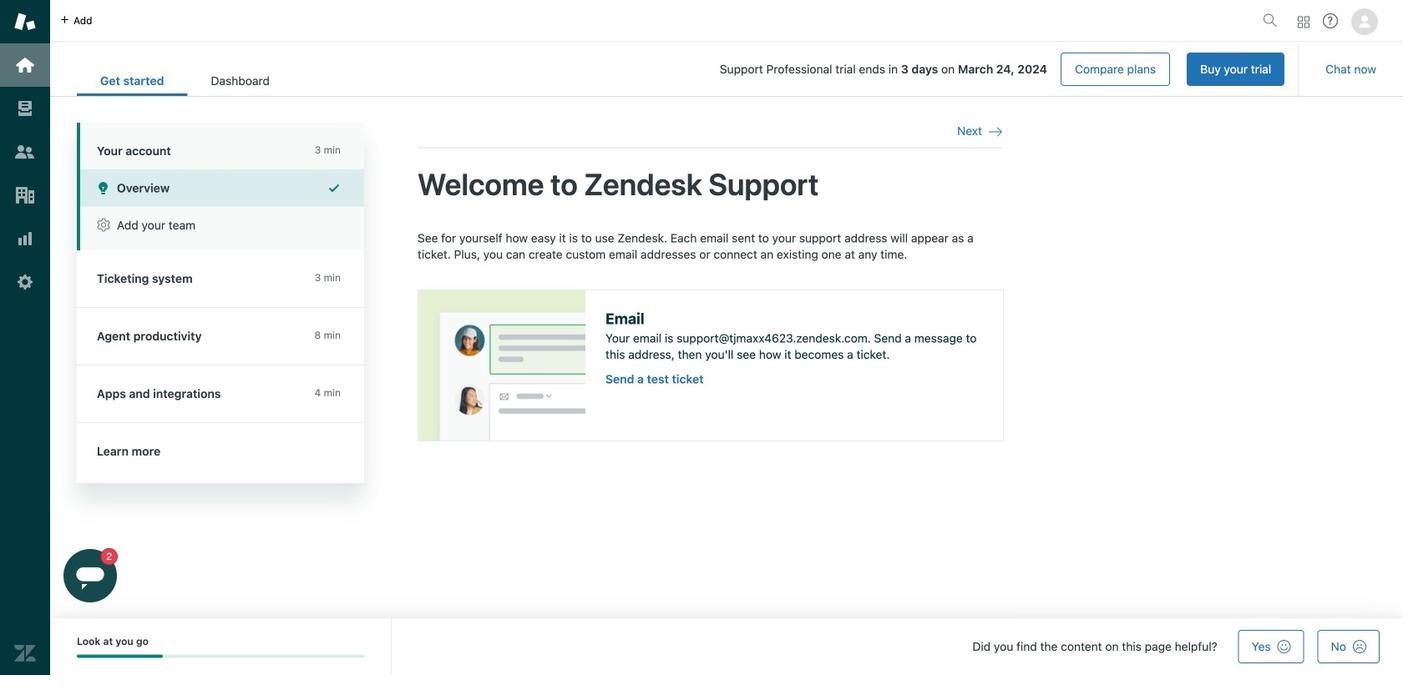 Task type: locate. For each thing, give the bounding box(es) containing it.
tab list
[[77, 65, 293, 96]]

get started image
[[14, 54, 36, 76]]

main element
[[0, 0, 50, 676]]

views image
[[14, 98, 36, 119]]

zendesk support image
[[14, 11, 36, 33]]

March 24, 2024 text field
[[958, 62, 1048, 76]]

reporting image
[[14, 228, 36, 250]]

heading
[[77, 123, 364, 170]]

tab
[[188, 65, 293, 96]]

zendesk products image
[[1298, 16, 1310, 28]]

get help image
[[1323, 13, 1338, 28]]

organizations image
[[14, 185, 36, 206]]

progress bar
[[77, 655, 364, 659]]



Task type: vqa. For each thing, say whether or not it's contained in the screenshot.
topmost unverified email icon
no



Task type: describe. For each thing, give the bounding box(es) containing it.
customers image
[[14, 141, 36, 163]]

example of email conversation inside of the ticketing system and the customer is asking the agent about reimbursement policy. image
[[419, 291, 586, 441]]

zendesk image
[[14, 643, 36, 665]]

admin image
[[14, 272, 36, 293]]



